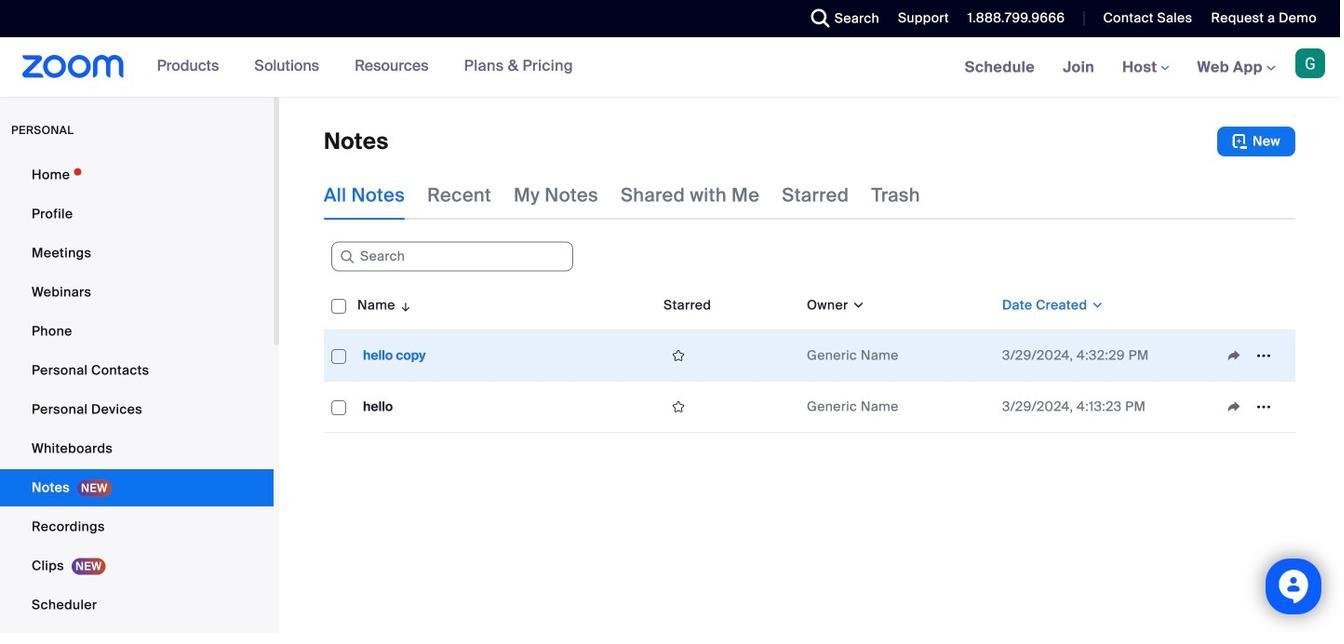 Task type: vqa. For each thing, say whether or not it's contained in the screenshot.
Other Settings element
no



Task type: locate. For each thing, give the bounding box(es) containing it.
down image
[[849, 296, 866, 315]]

application
[[324, 281, 1296, 433], [664, 342, 792, 370], [1220, 342, 1289, 370], [664, 393, 792, 421], [1220, 393, 1289, 421]]

more options for hello image
[[1249, 398, 1279, 415]]

down image
[[1088, 296, 1105, 315]]

banner
[[0, 37, 1341, 98]]

product information navigation
[[143, 37, 587, 97]]

meetings navigation
[[951, 37, 1341, 98]]

more options for hello copy image
[[1249, 347, 1279, 364]]

personal menu menu
[[0, 156, 274, 633]]

Search text field
[[331, 242, 574, 272]]



Task type: describe. For each thing, give the bounding box(es) containing it.
share image
[[1220, 347, 1249, 364]]

tabs of all notes page tab list
[[324, 171, 921, 220]]

arrow down image
[[396, 294, 413, 317]]

profile picture image
[[1296, 48, 1326, 78]]

zoom logo image
[[22, 55, 124, 78]]

share image
[[1220, 398, 1249, 415]]



